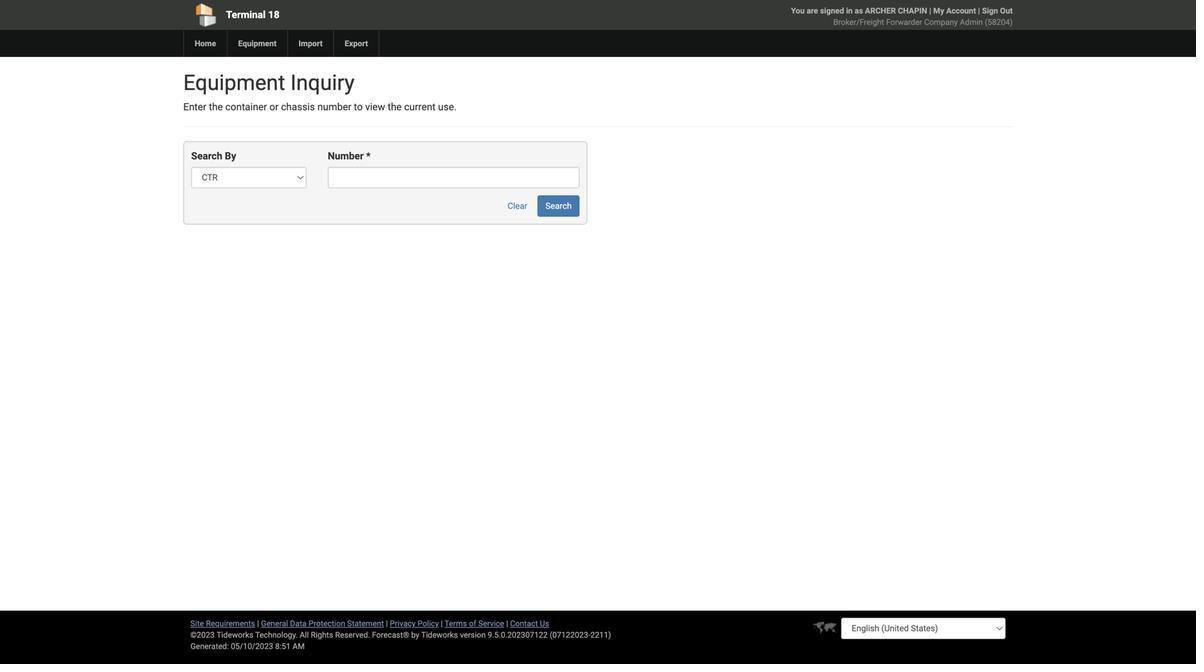 Task type: locate. For each thing, give the bounding box(es) containing it.
import
[[299, 39, 323, 48]]

equipment inside equipment inquiry enter the container or chassis number to view the current use.
[[183, 70, 285, 95]]

statement
[[347, 619, 384, 628]]

search inside search button
[[546, 201, 572, 211]]

sign out link
[[982, 6, 1013, 15]]

clear
[[508, 201, 527, 211]]

9.5.0.202307122
[[488, 631, 548, 640]]

equipment down "terminal 18"
[[238, 39, 277, 48]]

terms of service link
[[445, 619, 504, 628]]

1 vertical spatial search
[[546, 201, 572, 211]]

search left by
[[191, 150, 222, 162]]

0 vertical spatial search
[[191, 150, 222, 162]]

signed
[[820, 6, 844, 15]]

policy
[[418, 619, 439, 628]]

site
[[190, 619, 204, 628]]

inquiry
[[291, 70, 355, 95]]

tideworks
[[421, 631, 458, 640]]

equipment inquiry enter the container or chassis number to view the current use.
[[183, 70, 457, 113]]

us
[[540, 619, 549, 628]]

current
[[404, 101, 436, 113]]

contact us link
[[510, 619, 549, 628]]

search by
[[191, 150, 236, 162]]

contact
[[510, 619, 538, 628]]

| left my
[[930, 6, 932, 15]]

clear button
[[500, 195, 535, 217]]

the
[[209, 101, 223, 113], [388, 101, 402, 113]]

service
[[478, 619, 504, 628]]

| left general at the left
[[257, 619, 259, 628]]

| left "sign"
[[978, 6, 980, 15]]

equipment
[[238, 39, 277, 48], [183, 70, 285, 95]]

forwarder
[[886, 17, 922, 27]]

terminal 18
[[226, 9, 280, 21]]

0 vertical spatial equipment
[[238, 39, 277, 48]]

number
[[328, 150, 364, 162]]

of
[[469, 619, 476, 628]]

*
[[366, 150, 371, 162]]

company
[[924, 17, 958, 27]]

the right view
[[388, 101, 402, 113]]

by
[[225, 150, 236, 162]]

chapin
[[898, 6, 928, 15]]

chassis
[[281, 101, 315, 113]]

account
[[946, 6, 976, 15]]

terminal
[[226, 9, 266, 21]]

rights
[[311, 631, 333, 640]]

all
[[300, 631, 309, 640]]

general data protection statement link
[[261, 619, 384, 628]]

equipment up container
[[183, 70, 285, 95]]

my account link
[[934, 6, 976, 15]]

(07122023-
[[550, 631, 591, 640]]

1 horizontal spatial search
[[546, 201, 572, 211]]

|
[[930, 6, 932, 15], [978, 6, 980, 15], [257, 619, 259, 628], [386, 619, 388, 628], [441, 619, 443, 628], [506, 619, 508, 628]]

in
[[846, 6, 853, 15]]

0 horizontal spatial the
[[209, 101, 223, 113]]

the right enter
[[209, 101, 223, 113]]

2211)
[[591, 631, 611, 640]]

18
[[268, 9, 280, 21]]

data
[[290, 619, 307, 628]]

(58204)
[[985, 17, 1013, 27]]

1 vertical spatial equipment
[[183, 70, 285, 95]]

import link
[[287, 30, 333, 57]]

1 horizontal spatial the
[[388, 101, 402, 113]]

home link
[[183, 30, 227, 57]]

search
[[191, 150, 222, 162], [546, 201, 572, 211]]

equipment link
[[227, 30, 287, 57]]

0 horizontal spatial search
[[191, 150, 222, 162]]

number *
[[328, 150, 371, 162]]

search right clear
[[546, 201, 572, 211]]

05/10/2023
[[231, 642, 273, 651]]

equipment for equipment
[[238, 39, 277, 48]]



Task type: describe. For each thing, give the bounding box(es) containing it.
by
[[411, 631, 420, 640]]

home
[[195, 39, 216, 48]]

archer
[[865, 6, 896, 15]]

2 the from the left
[[388, 101, 402, 113]]

forecast®
[[372, 631, 409, 640]]

container
[[225, 101, 267, 113]]

search button
[[538, 195, 580, 217]]

| up 9.5.0.202307122
[[506, 619, 508, 628]]

out
[[1000, 6, 1013, 15]]

am
[[293, 642, 305, 651]]

my
[[934, 6, 945, 15]]

| up forecast®
[[386, 619, 388, 628]]

to
[[354, 101, 363, 113]]

you are signed in as archer chapin | my account | sign out broker/freight forwarder company admin (58204)
[[791, 6, 1013, 27]]

Number * text field
[[328, 167, 580, 188]]

protection
[[309, 619, 345, 628]]

terms
[[445, 619, 467, 628]]

reserved.
[[335, 631, 370, 640]]

view
[[365, 101, 385, 113]]

site requirements | general data protection statement | privacy policy | terms of service | contact us ©2023 tideworks technology. all rights reserved. forecast® by tideworks version 9.5.0.202307122 (07122023-2211) generated: 05/10/2023 8:51 am
[[190, 619, 611, 651]]

enter
[[183, 101, 206, 113]]

as
[[855, 6, 863, 15]]

general
[[261, 619, 288, 628]]

sign
[[982, 6, 998, 15]]

use.
[[438, 101, 457, 113]]

technology.
[[255, 631, 298, 640]]

1 the from the left
[[209, 101, 223, 113]]

export link
[[333, 30, 379, 57]]

requirements
[[206, 619, 255, 628]]

number
[[318, 101, 352, 113]]

search for search
[[546, 201, 572, 211]]

site requirements link
[[190, 619, 255, 628]]

admin
[[960, 17, 983, 27]]

8:51
[[275, 642, 291, 651]]

generated:
[[190, 642, 229, 651]]

privacy
[[390, 619, 416, 628]]

are
[[807, 6, 818, 15]]

or
[[270, 101, 279, 113]]

©2023 tideworks
[[190, 631, 253, 640]]

terminal 18 link
[[183, 0, 517, 30]]

| up tideworks
[[441, 619, 443, 628]]

search for search by
[[191, 150, 222, 162]]

broker/freight
[[834, 17, 884, 27]]

export
[[345, 39, 368, 48]]

privacy policy link
[[390, 619, 439, 628]]

you
[[791, 6, 805, 15]]

equipment for equipment inquiry enter the container or chassis number to view the current use.
[[183, 70, 285, 95]]

version
[[460, 631, 486, 640]]



Task type: vqa. For each thing, say whether or not it's contained in the screenshot.
You Are Signed In As Archer Chapin | My Account | Sign Out Broker/Freight Forwarder Company Admin (58204)
yes



